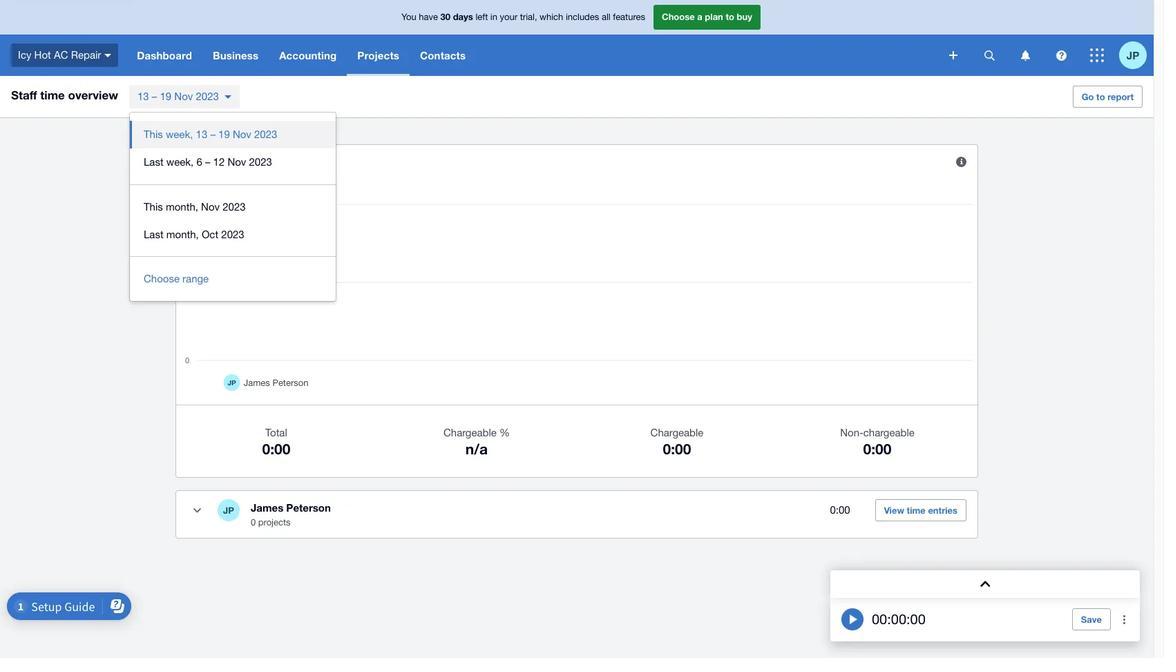 Task type: describe. For each thing, give the bounding box(es) containing it.
0:00 inside non-chargeable 0:00
[[864, 441, 892, 458]]

includes
[[566, 12, 600, 22]]

nov inside 13 – 19 nov 2023 popup button
[[174, 91, 193, 102]]

2 horizontal spatial svg image
[[1091, 48, 1105, 62]]

chargeable % n/a
[[444, 427, 510, 458]]

to inside button
[[1097, 91, 1106, 102]]

choose for choose a plan to buy
[[662, 11, 695, 22]]

report
[[1108, 91, 1134, 102]]

6
[[197, 156, 202, 168]]

entries
[[929, 505, 958, 516]]

svg image inside icy hot ac repair popup button
[[105, 54, 111, 57]]

trial,
[[520, 12, 538, 22]]

view time entries
[[885, 505, 958, 516]]

chargeable 0:00
[[651, 427, 704, 458]]

month, for last
[[166, 229, 199, 241]]

in
[[491, 12, 498, 22]]

30
[[441, 11, 451, 22]]

dashboard link
[[127, 35, 203, 76]]

to inside banner
[[726, 11, 735, 22]]

business
[[213, 49, 259, 62]]

icy
[[18, 49, 31, 61]]

13 – 19 nov 2023
[[138, 91, 219, 102]]

peterson
[[286, 502, 331, 514]]

19 inside popup button
[[160, 91, 172, 102]]

left
[[476, 12, 488, 22]]

last month, oct 2023
[[144, 229, 244, 241]]

go to report button
[[1073, 86, 1143, 108]]

n/a
[[466, 441, 488, 458]]

2023 down the this week, 13 – 19 nov 2023 button
[[249, 156, 272, 168]]

this week, 13 – 19 nov 2023 button
[[130, 121, 336, 149]]

features
[[613, 12, 646, 22]]

12
[[213, 156, 225, 168]]

toggle image
[[193, 508, 201, 513]]

start timer image
[[842, 609, 864, 631]]

last for last week, 6 – 12 nov 2023
[[144, 156, 164, 168]]

chargeable for n/a
[[444, 427, 497, 439]]

total 0:00
[[262, 427, 291, 458]]

%
[[500, 427, 510, 439]]

chargeable
[[864, 427, 915, 439]]

range
[[183, 273, 209, 285]]

your
[[500, 12, 518, 22]]

which
[[540, 12, 564, 22]]

1 horizontal spatial svg image
[[1057, 50, 1067, 60]]

days
[[453, 11, 473, 22]]

last for last month, oct 2023
[[144, 229, 164, 241]]

save
[[1082, 615, 1103, 626]]

– for 6
[[205, 156, 210, 168]]

13 – 19 nov 2023 button
[[129, 85, 240, 109]]

19 inside button
[[218, 129, 230, 140]]

oct
[[202, 229, 219, 241]]

contacts
[[420, 49, 466, 62]]

this for this week, 13 – 19 nov 2023
[[144, 129, 163, 140]]

james peterson 0 projects
[[251, 502, 331, 528]]

hot
[[34, 49, 51, 61]]

nov inside last week, 6 – 12 nov 2023 button
[[228, 156, 246, 168]]

projects
[[258, 518, 291, 528]]

last week, 6 – 12 nov 2023 button
[[130, 149, 336, 176]]

view
[[885, 505, 905, 516]]

non-
[[841, 427, 864, 439]]

have
[[419, 12, 438, 22]]

a
[[698, 11, 703, 22]]

– inside popup button
[[152, 91, 157, 102]]

buy
[[737, 11, 753, 22]]

contacts button
[[410, 35, 476, 76]]

choose a plan to buy
[[662, 11, 753, 22]]

1 horizontal spatial svg image
[[985, 50, 995, 60]]

repair
[[71, 49, 101, 61]]

accounting
[[279, 49, 337, 62]]

nov inside this month, nov 2023 button
[[201, 201, 220, 213]]

0 horizontal spatial jp
[[223, 505, 234, 516]]

dashboard
[[137, 49, 192, 62]]

ac
[[54, 49, 68, 61]]



Task type: vqa. For each thing, say whether or not it's contained in the screenshot.


Task type: locate. For each thing, give the bounding box(es) containing it.
projects button
[[347, 35, 410, 76]]

2023 up last month, oct 2023 button
[[223, 201, 246, 213]]

2023 up last week, 6 – 12 nov 2023 button
[[254, 129, 277, 140]]

nov
[[174, 91, 193, 102], [233, 129, 252, 140], [228, 156, 246, 168], [201, 201, 220, 213]]

jp button
[[1120, 35, 1154, 76]]

choose range link
[[144, 273, 209, 285]]

month, up last month, oct 2023
[[166, 201, 198, 213]]

1 horizontal spatial jp
[[1127, 49, 1140, 61]]

13
[[138, 91, 149, 102], [196, 129, 208, 140]]

this month, nov 2023
[[144, 201, 246, 213]]

1 list box from the top
[[130, 113, 336, 185]]

0 vertical spatial jp
[[1127, 49, 1140, 61]]

1 this from the top
[[144, 129, 163, 140]]

staff
[[11, 88, 37, 102]]

list box containing this month, nov 2023
[[130, 185, 336, 257]]

0 vertical spatial last
[[144, 156, 164, 168]]

week, for this
[[166, 129, 193, 140]]

non-chargeable 0:00
[[841, 427, 915, 458]]

0 horizontal spatial to
[[726, 11, 735, 22]]

jp up report
[[1127, 49, 1140, 61]]

1 vertical spatial month,
[[166, 229, 199, 241]]

0
[[251, 518, 256, 528]]

1 vertical spatial week,
[[166, 156, 194, 168]]

choose left range
[[144, 273, 180, 285]]

1 vertical spatial 19
[[218, 129, 230, 140]]

week, down 13 – 19 nov 2023 popup button
[[166, 129, 193, 140]]

month, for this
[[166, 201, 198, 213]]

list box
[[130, 113, 336, 185], [130, 185, 336, 257]]

1 vertical spatial jp
[[223, 505, 234, 516]]

banner containing jp
[[0, 0, 1154, 76]]

jp inside popup button
[[1127, 49, 1140, 61]]

1 horizontal spatial 19
[[218, 129, 230, 140]]

this month, nov 2023 button
[[130, 194, 336, 221]]

– for 13
[[210, 129, 216, 140]]

19
[[160, 91, 172, 102], [218, 129, 230, 140]]

2 vertical spatial –
[[205, 156, 210, 168]]

you
[[402, 12, 417, 22]]

this week, 13 – 19 nov 2023
[[144, 129, 277, 140]]

chargeable
[[444, 427, 497, 439], [651, 427, 704, 439]]

2023 inside popup button
[[196, 91, 219, 102]]

this up last month, oct 2023
[[144, 201, 163, 213]]

last month, oct 2023 button
[[130, 221, 336, 249]]

svg image
[[985, 50, 995, 60], [1021, 50, 1030, 60], [950, 51, 958, 59]]

0 vertical spatial 13
[[138, 91, 149, 102]]

accounting button
[[269, 35, 347, 76]]

2 list box from the top
[[130, 185, 336, 257]]

choose range button
[[130, 265, 336, 293]]

0 horizontal spatial 19
[[160, 91, 172, 102]]

toggle button
[[183, 497, 211, 525]]

1 horizontal spatial time
[[907, 505, 926, 516]]

month, left the oct
[[166, 229, 199, 241]]

last down this month, nov 2023
[[144, 229, 164, 241]]

2 chargeable from the left
[[651, 427, 704, 439]]

1 vertical spatial to
[[1097, 91, 1106, 102]]

19 up the 12
[[218, 129, 230, 140]]

0 horizontal spatial chargeable
[[444, 427, 497, 439]]

choose inside banner
[[662, 11, 695, 22]]

to left buy
[[726, 11, 735, 22]]

0 vertical spatial week,
[[166, 129, 193, 140]]

week, for last
[[166, 156, 194, 168]]

0:00
[[262, 441, 291, 458], [663, 441, 692, 458], [864, 441, 892, 458], [831, 505, 851, 517]]

list box containing this week, 13 – 19 nov 2023
[[130, 113, 336, 185]]

last week, 6 – 12 nov 2023
[[144, 156, 272, 168]]

icy hot ac repair
[[18, 49, 101, 61]]

icy hot ac repair button
[[0, 35, 127, 76]]

svg image
[[1091, 48, 1105, 62], [1057, 50, 1067, 60], [105, 54, 111, 57]]

projects
[[358, 49, 400, 62]]

time for staff
[[40, 88, 65, 102]]

go to report
[[1082, 91, 1134, 102]]

0 horizontal spatial svg image
[[105, 54, 111, 57]]

nov up last week, 6 – 12 nov 2023 button
[[233, 129, 252, 140]]

more options image
[[1112, 606, 1139, 634]]

– up last week, 6 – 12 nov 2023
[[210, 129, 216, 140]]

navigation inside banner
[[127, 35, 940, 76]]

1 vertical spatial –
[[210, 129, 216, 140]]

time
[[40, 88, 65, 102], [907, 505, 926, 516]]

this
[[144, 129, 163, 140], [144, 201, 163, 213]]

plan
[[705, 11, 724, 22]]

1 vertical spatial this
[[144, 201, 163, 213]]

2 this from the top
[[144, 201, 163, 213]]

month, inside last month, oct 2023 button
[[166, 229, 199, 241]]

choose for choose range
[[144, 273, 180, 285]]

1 vertical spatial last
[[144, 229, 164, 241]]

choose left a
[[662, 11, 695, 22]]

1 horizontal spatial choose
[[662, 11, 695, 22]]

save button
[[1073, 609, 1112, 631]]

all
[[602, 12, 611, 22]]

week, left 6
[[166, 156, 194, 168]]

2 last from the top
[[144, 229, 164, 241]]

00:00:00
[[872, 612, 926, 628]]

2023 up "this week, 13 – 19 nov 2023"
[[196, 91, 219, 102]]

jp right toggle dropdown button
[[223, 505, 234, 516]]

0 horizontal spatial time
[[40, 88, 65, 102]]

choose inside "button"
[[144, 273, 180, 285]]

0 vertical spatial this
[[144, 129, 163, 140]]

jp
[[1127, 49, 1140, 61], [223, 505, 234, 516]]

nov up the oct
[[201, 201, 220, 213]]

2023
[[196, 91, 219, 102], [254, 129, 277, 140], [249, 156, 272, 168], [223, 201, 246, 213], [221, 229, 244, 241]]

1 vertical spatial choose
[[144, 273, 180, 285]]

1 vertical spatial time
[[907, 505, 926, 516]]

you have 30 days left in your trial, which includes all features
[[402, 11, 646, 22]]

nov inside the this week, 13 – 19 nov 2023 button
[[233, 129, 252, 140]]

13 up 6
[[196, 129, 208, 140]]

banner
[[0, 0, 1154, 76]]

– right 6
[[205, 156, 210, 168]]

last
[[144, 156, 164, 168], [144, 229, 164, 241]]

nov down dashboard
[[174, 91, 193, 102]]

group
[[130, 113, 336, 301]]

choose
[[662, 11, 695, 22], [144, 273, 180, 285]]

13 inside button
[[196, 129, 208, 140]]

group containing this week, 13 – 19 nov 2023
[[130, 113, 336, 301]]

navigation containing dashboard
[[127, 35, 940, 76]]

0 horizontal spatial svg image
[[950, 51, 958, 59]]

view time entries link
[[876, 500, 967, 522]]

week,
[[166, 129, 193, 140], [166, 156, 194, 168]]

total
[[266, 427, 287, 439]]

0 vertical spatial 19
[[160, 91, 172, 102]]

13 inside popup button
[[138, 91, 149, 102]]

business button
[[203, 35, 269, 76]]

2023 right the oct
[[221, 229, 244, 241]]

0:00 inside chargeable 0:00
[[663, 441, 692, 458]]

1 horizontal spatial 13
[[196, 129, 208, 140]]

navigation
[[127, 35, 940, 76]]

month,
[[166, 201, 198, 213], [166, 229, 199, 241]]

go
[[1082, 91, 1095, 102]]

0 horizontal spatial 13
[[138, 91, 149, 102]]

james
[[251, 502, 284, 514]]

last left 6
[[144, 156, 164, 168]]

19 down dashboard
[[160, 91, 172, 102]]

staff time overview
[[11, 88, 118, 102]]

13 down dashboard
[[138, 91, 149, 102]]

0 vertical spatial time
[[40, 88, 65, 102]]

this for this month, nov 2023
[[144, 201, 163, 213]]

time right view
[[907, 505, 926, 516]]

chargeable inside chargeable % n/a
[[444, 427, 497, 439]]

2 horizontal spatial svg image
[[1021, 50, 1030, 60]]

1 chargeable from the left
[[444, 427, 497, 439]]

time right staff on the top
[[40, 88, 65, 102]]

–
[[152, 91, 157, 102], [210, 129, 216, 140], [205, 156, 210, 168]]

0 vertical spatial to
[[726, 11, 735, 22]]

nov right the 12
[[228, 156, 246, 168]]

– down dashboard
[[152, 91, 157, 102]]

1 vertical spatial 13
[[196, 129, 208, 140]]

chart key image
[[956, 157, 967, 167]]

chargeable for 0:00
[[651, 427, 704, 439]]

to right the go
[[1097, 91, 1106, 102]]

this down 13 – 19 nov 2023 at the top left of the page
[[144, 129, 163, 140]]

1 last from the top
[[144, 156, 164, 168]]

choose range
[[144, 273, 209, 285]]

to
[[726, 11, 735, 22], [1097, 91, 1106, 102]]

chart key button
[[948, 148, 975, 176]]

1 horizontal spatial chargeable
[[651, 427, 704, 439]]

overview
[[68, 88, 118, 102]]

0 vertical spatial –
[[152, 91, 157, 102]]

month, inside this month, nov 2023 button
[[166, 201, 198, 213]]

1 horizontal spatial to
[[1097, 91, 1106, 102]]

0 vertical spatial month,
[[166, 201, 198, 213]]

time for view
[[907, 505, 926, 516]]

0 vertical spatial choose
[[662, 11, 695, 22]]

0 horizontal spatial choose
[[144, 273, 180, 285]]



